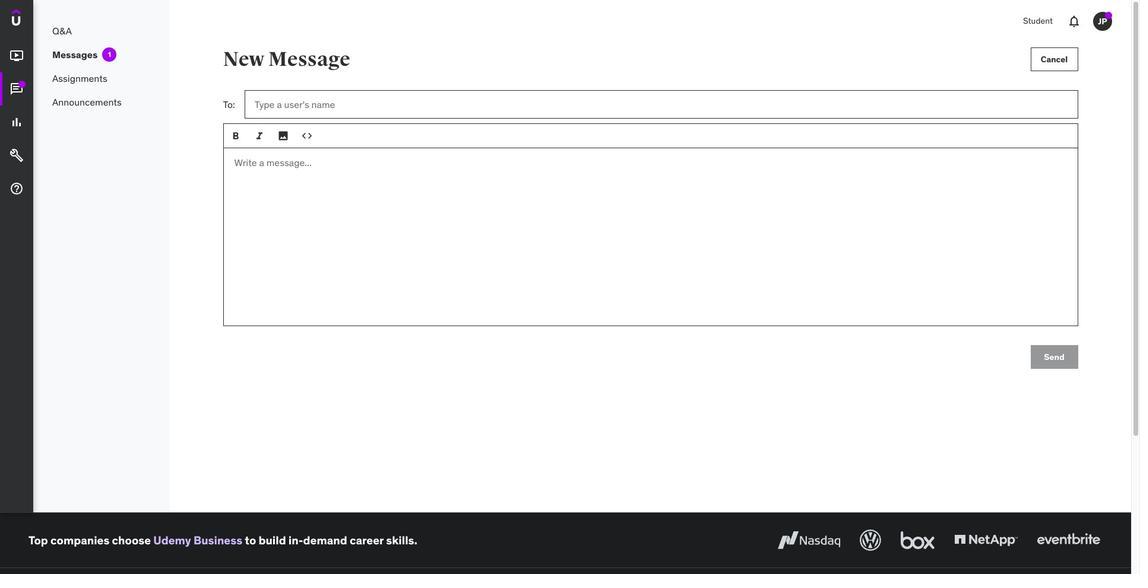 Task type: vqa. For each thing, say whether or not it's contained in the screenshot.
The By
no



Task type: describe. For each thing, give the bounding box(es) containing it.
cancel link
[[1031, 48, 1078, 71]]

udemy
[[153, 534, 191, 548]]

notifications image
[[1067, 14, 1082, 29]]

1 medium image from the top
[[10, 82, 24, 96]]

assignments link
[[33, 67, 170, 90]]

code image
[[301, 130, 313, 142]]

announcements link
[[33, 90, 170, 114]]

volkswagen image
[[858, 528, 884, 554]]

student link
[[1016, 7, 1060, 36]]

eventbrite image
[[1035, 528, 1103, 554]]

bold image
[[230, 130, 241, 142]]

italic image
[[253, 130, 265, 142]]

choose
[[112, 534, 151, 548]]

assignments
[[52, 72, 107, 84]]

companies
[[50, 534, 110, 548]]

announcements
[[52, 96, 122, 108]]

jp
[[1098, 16, 1108, 26]]

skills.
[[386, 534, 417, 548]]

top companies choose udemy business to build in-demand career skills.
[[29, 534, 417, 548]]

netapp image
[[952, 528, 1020, 554]]

student
[[1023, 16, 1053, 26]]

Write a message... text field
[[223, 148, 1078, 327]]

messages
[[52, 49, 98, 60]]

you have alerts image
[[1105, 12, 1113, 19]]

to:
[[223, 98, 235, 110]]

top
[[29, 534, 48, 548]]

q&a
[[52, 25, 72, 37]]



Task type: locate. For each thing, give the bounding box(es) containing it.
2 vertical spatial medium image
[[10, 182, 24, 196]]

3 medium image from the top
[[10, 182, 24, 196]]

2 medium image from the top
[[10, 149, 24, 163]]

q&a link
[[33, 19, 170, 43]]

Type a user's name text field
[[245, 90, 1078, 119]]

2 medium image from the top
[[10, 115, 24, 130]]

cancel
[[1041, 54, 1068, 65]]

0 vertical spatial medium image
[[10, 49, 24, 63]]

new
[[223, 47, 265, 72]]

demand
[[303, 534, 347, 548]]

1 medium image from the top
[[10, 49, 24, 63]]

career
[[350, 534, 384, 548]]

medium image
[[10, 82, 24, 96], [10, 149, 24, 163], [10, 182, 24, 196]]

1 vertical spatial medium image
[[10, 115, 24, 130]]

message
[[268, 47, 350, 72]]

box image
[[898, 528, 938, 554]]

image image
[[277, 130, 289, 142]]

send button
[[1031, 346, 1078, 369]]

1
[[108, 50, 111, 59]]

medium image
[[10, 49, 24, 63], [10, 115, 24, 130]]

to
[[245, 534, 256, 548]]

in-
[[289, 534, 303, 548]]

nasdaq image
[[775, 528, 843, 554]]

jp link
[[1089, 7, 1117, 36]]

send
[[1044, 352, 1065, 363]]

udemy business link
[[153, 534, 242, 548]]

1 vertical spatial medium image
[[10, 149, 24, 163]]

udemy image
[[12, 10, 66, 30]]

build
[[259, 534, 286, 548]]

new message
[[223, 47, 350, 72]]

0 vertical spatial medium image
[[10, 82, 24, 96]]

business
[[194, 534, 242, 548]]



